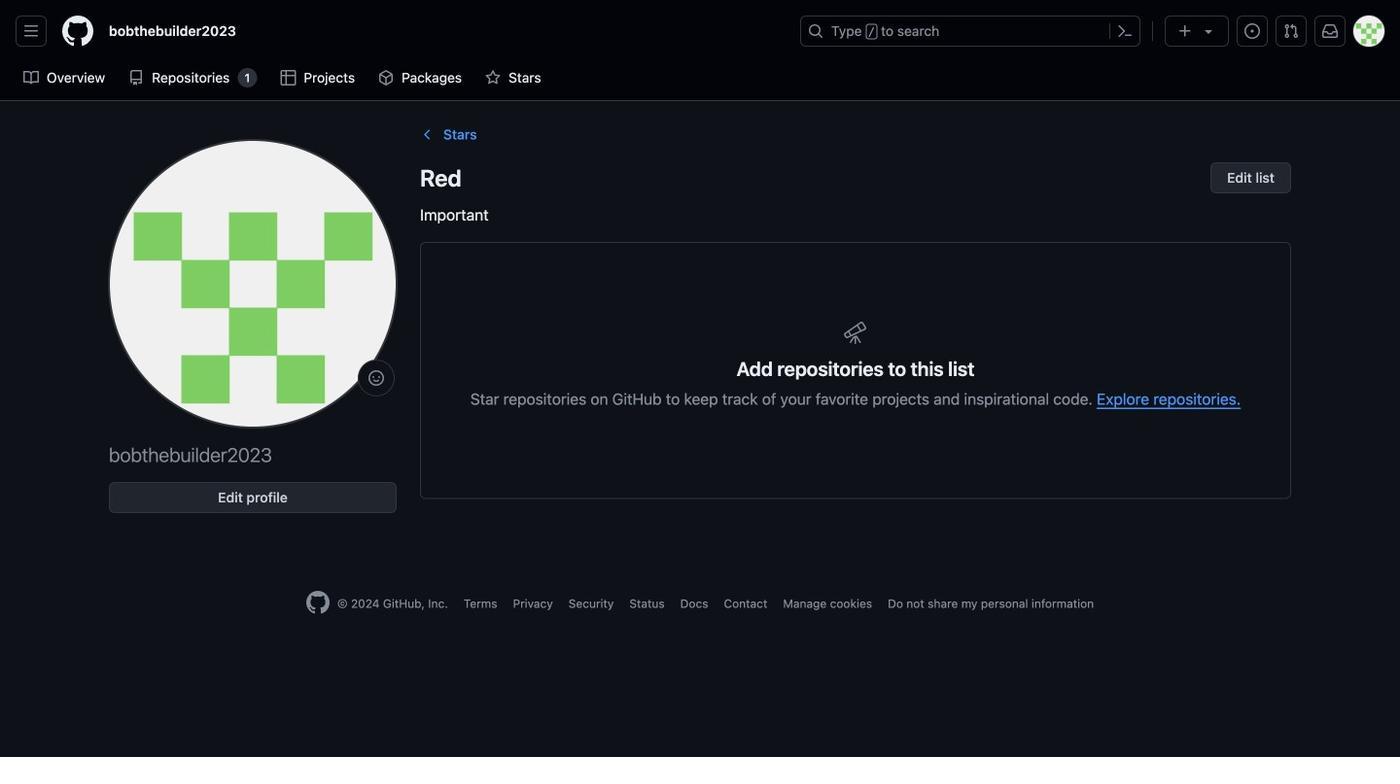 Task type: vqa. For each thing, say whether or not it's contained in the screenshot.
package ICON
yes



Task type: describe. For each thing, give the bounding box(es) containing it.
telescope image
[[844, 321, 868, 344]]

change your avatar image
[[109, 140, 397, 428]]

book image
[[23, 70, 39, 86]]

notifications image
[[1323, 23, 1338, 39]]

command palette image
[[1118, 23, 1133, 39]]

issue opened image
[[1245, 23, 1261, 39]]

homepage image
[[306, 591, 330, 615]]

homepage image
[[62, 16, 93, 47]]



Task type: locate. For each thing, give the bounding box(es) containing it.
smiley image
[[369, 371, 384, 386]]

git pull request image
[[1284, 23, 1300, 39]]

package image
[[378, 70, 394, 86]]

table image
[[280, 70, 296, 86]]

plus image
[[1178, 23, 1194, 39]]

triangle down image
[[1201, 23, 1217, 39]]

star image
[[485, 70, 501, 86]]

repo image
[[129, 70, 144, 86]]

chevron left image
[[420, 127, 436, 143]]



